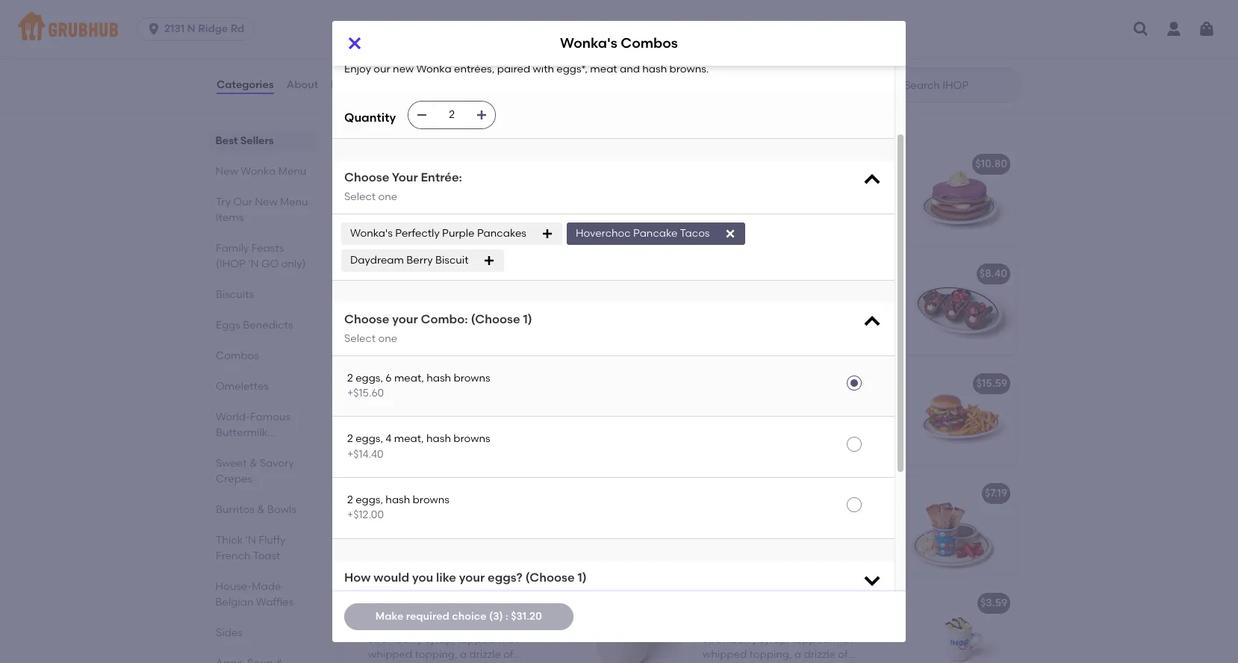 Task type: describe. For each thing, give the bounding box(es) containing it.
thick 'n fluffy french toast
[[216, 534, 286, 563]]

meat, for 4
[[394, 433, 424, 446]]

gold for four purple buttermilk pancakes layered with creamy cheesecake mousse & topped with purple cream cheese icing, whipped topping and gold glitter sugar.
[[703, 240, 726, 252]]

pancakes...
[[497, 30, 555, 42]]

(required)
[[400, 590, 453, 603]]

your inside how would you like your eggs? (choose 1) select one (required)
[[459, 571, 485, 585]]

glitter for four purple buttermilk pancakes layered with creamy cheesecake mousse & topped with purple cream cheese icing, whipped topping and gold glitter sugar.
[[728, 240, 758, 252]]

paired inside the enjoy our new wonka entrées, paired with eggs*, meat and hash browns.
[[521, 179, 555, 192]]

svg image inside 2131 n ridge rd button
[[147, 22, 161, 37]]

a down make required choice (3) : $31.20
[[460, 649, 467, 661]]

$8.40
[[980, 268, 1008, 280]]

how
[[344, 571, 371, 585]]

burritos & bowls tab
[[216, 502, 309, 518]]

2131
[[164, 22, 185, 35]]

scrumdiddlyumptious jr. strawberry hot chocolate
[[703, 597, 968, 610]]

egg,
[[425, 524, 448, 536]]

eggs, for +$15.60
[[356, 372, 383, 385]]

with inside the enjoy our new wonka entrées, paired with eggs*, meat and hash browns.
[[368, 194, 390, 207]]

topping, for scrumdiddlyumptious jr. strawberry hot chocolate image
[[750, 649, 792, 661]]

world-
[[216, 411, 250, 424]]

(choose inside how would you like your eggs? (choose 1) select one (required)
[[526, 571, 575, 585]]

0 vertical spatial enjoy
[[344, 63, 371, 75]]

house-
[[216, 581, 252, 593]]

sugar. for two purple buttermilk pancakes layered with creamy cheesecake mousse & topped with purple cream cheese icing, whipped topping and gold glitter sugar.
[[426, 350, 457, 362]]

& inside four purple buttermilk pancakes layered with creamy cheesecake mousse & topped with purple cream cheese icing, whipped topping and gold glitter sugar.
[[745, 209, 753, 222]]

0 vertical spatial daydream
[[350, 254, 404, 267]]

sausage
[[368, 539, 411, 552]]

french inside thick 'n fluffy french toast
[[216, 550, 251, 563]]

biscuits
[[216, 288, 254, 301]]

2 eggs, hash browns +$12.00
[[347, 494, 450, 522]]

stack) for wonka's perfectly purple pancakes - (short stack)
[[592, 268, 625, 280]]

+$15.60
[[347, 387, 384, 400]]

1 horizontal spatial toast
[[791, 487, 819, 500]]

willy's jr. french toast dippers image
[[905, 478, 1017, 575]]

2131 n ridge rd button
[[137, 17, 260, 41]]

made
[[252, 581, 282, 593]]

berry
[[519, 429, 546, 442]]

$3.59
[[981, 597, 1008, 610]]

n
[[187, 22, 196, 35]]

0 vertical spatial tacos
[[680, 227, 710, 240]]

mousse,
[[432, 429, 474, 442]]

items
[[216, 211, 244, 224]]

topped inside four purple buttermilk pancakes layered with creamy cheesecake mousse & topped with purple cream cheese icing, whipped topping and gold glitter sugar.
[[755, 209, 792, 222]]

0 vertical spatial daydream berry biscuit
[[350, 254, 469, 267]]

make required choice (3) : $31.20
[[376, 610, 542, 623]]

combo:
[[421, 312, 468, 327]]

hash inside 2 eggs, 4 meat, hash browns +$14.40
[[427, 433, 451, 446]]

menu inside "try our new menu items"
[[280, 196, 308, 208]]

wonka's perfectly purple pancakes
[[350, 227, 527, 240]]

wonka's perfectly purple pancakes - (short stack) image
[[570, 258, 682, 355]]

four purple buttermilk pancakes layered with creamy cheesecake mousse & topped with purple cream cheese icing, whipped topping and gold glitter sugar.
[[703, 179, 887, 252]]

$15.59
[[977, 378, 1008, 390]]

buttermilk
[[216, 427, 268, 439]]

split
[[368, 414, 389, 427]]

you
[[412, 571, 434, 585]]

layered for two
[[368, 304, 406, 317]]

$10.80
[[976, 158, 1008, 171]]

(3)
[[489, 610, 503, 623]]

1 left wonka's
[[368, 509, 372, 521]]

biscuits tab
[[216, 287, 309, 303]]

chocolate inside the sliced french toast with a side of strawberries, banana and chocolate dipping sauce.
[[836, 524, 888, 536]]

sliced french toast with a side of strawberries, banana and chocolate dipping sauce.
[[703, 509, 888, 552]]

wonka inside the enjoy our new wonka entrées, paired with eggs*, meat and hash browns.
[[441, 179, 476, 192]]

magical
[[384, 487, 426, 500]]

0 vertical spatial menu
[[454, 113, 497, 132]]

topped inside 'two purple buttermilk pancakes layered with creamy cheesecake mousse & topped with purple cream cheese icing, whipped topping and gold glitter sugar.'
[[420, 319, 458, 332]]

1 horizontal spatial pancake
[[761, 268, 806, 280]]

new wonka menu inside tab
[[216, 165, 307, 178]]

and inside four purple buttermilk pancakes layered with creamy cheesecake mousse & topped with purple cream cheese icing, whipped topping and gold glitter sugar.
[[861, 225, 881, 237]]

a inside the sliced french toast with a side of strawberries, banana and chocolate dipping sauce.
[[826, 509, 833, 521]]

wonka inside tab
[[241, 165, 276, 178]]

try
[[216, 196, 231, 208]]

'n inside "family feasts (ihop 'n go only)"
[[248, 258, 259, 270]]

2 eggs, 6 meat, hash browns +$15.60
[[347, 372, 491, 400]]

mousse for four
[[703, 209, 742, 222]]

strawberry for scrumdiddlyumptious jr. strawberry hot chocolate image
[[703, 634, 757, 646]]

two purple buttermilk pancakes layered with creamy cheesecake mousse & topped with purple cream cheese icing, whipped topping and gold glitter sugar.
[[368, 289, 552, 362]]

scrumdiddlyumptious for scrumdiddlyumptious strawberry hot chocolate
[[368, 597, 481, 610]]

sides tab
[[216, 625, 309, 641]]

- for (full
[[886, 158, 890, 171]]

whipped inside four purple buttermilk pancakes layered with creamy cheesecake mousse & topped with purple cream cheese icing, whipped topping and gold glitter sugar.
[[772, 225, 816, 237]]

0 vertical spatial french
[[754, 487, 789, 500]]

(choose inside choose your combo: (choose 1) select one
[[471, 312, 521, 327]]

choice
[[452, 610, 487, 623]]

thick 'n fluffy french toast tab
[[216, 533, 309, 564]]

warm and flaky buttermilk biscuit split and filled with creamy cheesecake mousse, a mixed berry topping, topped with purple cream cheese icing and powdered sugar.
[[368, 399, 546, 472]]

'n inside thick 'n fluffy french toast
[[246, 534, 256, 547]]

0 horizontal spatial our
[[374, 63, 391, 75]]

1 wonka's perfectly purple pancake, 1 scrambled egg, 1 bacon strip and 1 sausage link
[[368, 509, 555, 552]]

0 vertical spatial berry
[[407, 254, 433, 267]]

willy's jr. french toast dippers
[[703, 487, 861, 500]]

(short
[[558, 268, 589, 280]]

hash down main navigation navigation
[[643, 63, 667, 75]]

pancakes for two purple buttermilk pancakes layered with creamy cheesecake mousse & topped with purple cream cheese icing, whipped topping and gold glitter sugar.
[[481, 289, 531, 302]]

pancakes inside "world-famous buttermilk pancakes sweet & savory crepes"
[[216, 442, 265, 455]]

hash inside 2 eggs, 6 meat, hash browns +$15.60
[[427, 372, 451, 385]]

browns for 2 eggs, 4 meat, hash browns
[[454, 433, 491, 446]]

topping, for scrumdiddlyumptious strawberry hot chocolate image
[[415, 649, 458, 661]]

- for (short
[[551, 268, 556, 280]]

wonka's perfectly purple pancakes - (full stack) image
[[905, 148, 1017, 245]]

0 vertical spatial hoverchoc
[[576, 227, 631, 240]]

family
[[216, 242, 249, 255]]

biscuit
[[505, 399, 539, 411]]

wonka's for enjoy our new wonka entrées, paired with eggs*, meat and hash browns.
[[368, 158, 412, 171]]

1 vertical spatial new
[[216, 165, 239, 178]]

sliced
[[703, 509, 734, 521]]

our
[[233, 196, 252, 208]]

eggs?
[[488, 571, 523, 585]]

jr. magical breakfast medley
[[368, 487, 517, 500]]

0 vertical spatial new
[[356, 113, 392, 132]]

and inside the enjoy our new wonka entrées, paired with eggs*, meat and hash browns.
[[455, 194, 476, 207]]

new wonka menu tab
[[216, 164, 309, 179]]

eggs benedicts
[[216, 319, 293, 332]]

burritos
[[216, 504, 255, 516]]

stack) for wonka's perfectly purple pancakes - (full stack)
[[917, 158, 950, 171]]

0 vertical spatial hoverchoc pancake tacos
[[576, 227, 710, 240]]

and inside 1 wonka's perfectly purple pancake, 1 scrambled egg, 1 bacon strip and 1 sausage link
[[517, 524, 537, 536]]

cream for two purple buttermilk pancakes layered with creamy cheesecake mousse & topped with purple cream cheese icing, whipped topping and gold glitter sugar.
[[519, 319, 552, 332]]

entrées, inside the enjoy our new wonka entrées, paired with eggs*, meat and hash browns.
[[478, 179, 519, 192]]

sellers
[[241, 134, 274, 147]]

dippers
[[821, 487, 861, 500]]

1 vertical spatial berry
[[425, 378, 452, 390]]

2 eggs, 4 meat, hash browns +$14.40
[[347, 433, 491, 461]]

savory
[[260, 457, 294, 470]]

wonka's right the pancakes...
[[560, 35, 618, 52]]

fluffy
[[259, 534, 286, 547]]

creamy for two
[[433, 304, 471, 317]]

cream inside warm and flaky buttermilk biscuit split and filled with creamy cheesecake mousse, a mixed berry topping, topped with purple cream cheese icing and powdered sugar.
[[512, 444, 546, 457]]

purple inside warm and flaky buttermilk biscuit split and filled with creamy cheesecake mousse, a mixed berry topping, topped with purple cream cheese icing and powdered sugar.
[[477, 444, 510, 457]]

purple for wonka's perfectly purple pancakes - (full stack)
[[797, 158, 831, 171]]

pancake,
[[501, 509, 548, 521]]

topped down choice
[[458, 634, 495, 646]]

purple right two
[[391, 289, 424, 302]]

new inside the enjoy our new wonka entrées, paired with eggs*, meat and hash browns.
[[417, 179, 438, 192]]

2131 n ridge rd
[[164, 22, 245, 35]]

buttermilk for four
[[763, 179, 815, 192]]

0 horizontal spatial wonka's combos
[[368, 158, 458, 171]]

$15.59 button
[[694, 368, 1017, 465]]

browns for 2 eggs, 6 meat, hash browns
[[454, 372, 491, 385]]

scrumdiddlyumptious jr. strawberry hot chocolate image
[[905, 588, 1017, 664]]

strip
[[492, 524, 514, 536]]

famous
[[250, 411, 291, 424]]

0 vertical spatial pancake
[[634, 227, 678, 240]]

eggs*, inside the enjoy our new wonka entrées, paired with eggs*, meat and hash browns.
[[392, 194, 423, 207]]

perfectly for wonka's perfectly purple pancakes - (full stack)
[[749, 158, 795, 171]]

1) inside choose your combo: (choose 1) select one
[[523, 312, 533, 327]]

our inside the enjoy our new wonka entrées, paired with eggs*, meat and hash browns.
[[398, 179, 415, 192]]

0 horizontal spatial jr.
[[368, 487, 381, 500]]

drizzle for scrumdiddlyumptious strawberry hot chocolate image
[[470, 649, 501, 661]]

1 right pancake,
[[551, 509, 555, 521]]

1 vertical spatial enjoy our new wonka entrées, paired with eggs*, meat and hash browns.
[[368, 179, 555, 207]]

creamy for four
[[767, 194, 806, 207]]

sweet & savory crepes tab
[[216, 456, 309, 487]]

wonka's down choose your entrée: select one on the left top
[[350, 227, 393, 240]]

gluten-
[[414, 30, 453, 42]]

2 for 2 eggs, 6 meat, hash browns +$15.60
[[347, 372, 353, 385]]

:
[[506, 610, 509, 623]]

whipped inside 'two purple buttermilk pancakes layered with creamy cheesecake mousse & topped with purple cream cheese icing, whipped topping and gold glitter sugar.'
[[437, 334, 481, 347]]

icing, for four
[[742, 225, 769, 237]]

cream for four purple buttermilk pancakes layered with creamy cheesecake mousse & topped with purple cream cheese icing, whipped topping and gold glitter sugar.
[[854, 209, 887, 222]]

1 vertical spatial daydream berry biscuit
[[368, 378, 489, 390]]

1 vertical spatial biscuit
[[455, 378, 489, 390]]

1 vertical spatial tacos
[[809, 268, 839, 280]]

0 vertical spatial enjoy our new wonka entrées, paired with eggs*, meat and hash browns.
[[344, 63, 709, 75]]

gold for two purple buttermilk pancakes layered with creamy cheesecake mousse & topped with purple cream cheese icing, whipped topping and gold glitter sugar.
[[368, 350, 391, 362]]

1 down pancake,
[[539, 524, 543, 536]]

1 vertical spatial daydream
[[368, 378, 423, 390]]

pancakes for wonka's perfectly purple pancakes - (short stack)
[[498, 268, 549, 280]]

(full
[[893, 158, 914, 171]]

+$12.00
[[347, 509, 384, 522]]

fantastical wonka burger image
[[905, 368, 1017, 465]]

+
[[670, 158, 676, 171]]

2 horizontal spatial combos
[[621, 35, 678, 52]]

categories button
[[216, 58, 275, 112]]

buttermilk for two
[[426, 289, 478, 302]]

topped inside warm and flaky buttermilk biscuit split and filled with creamy cheesecake mousse, a mixed berry topping, topped with purple cream cheese icing and powdered sugar.
[[413, 444, 451, 457]]

hash inside 2 eggs, hash browns +$12.00
[[386, 494, 410, 507]]

flavored for scrumdiddlyumptious jr. strawberry hot chocolate image
[[778, 618, 820, 631]]

pancakes for wonka's perfectly purple pancakes - (full stack)
[[833, 158, 883, 171]]

willy's
[[703, 487, 736, 500]]

chocolate for scrumdiddlyumptious strawberry hot chocolate image
[[389, 618, 441, 631]]

eggs, inside 2 eggs, hash browns +$12.00
[[356, 494, 383, 507]]

medley
[[480, 487, 517, 500]]

french inside the sliced french toast with a side of strawberries, banana and chocolate dipping sauce.
[[736, 509, 771, 521]]

yelp image
[[629, 0, 669, 14]]

1 vertical spatial hoverchoc pancake tacos
[[703, 268, 839, 280]]

powdered
[[457, 459, 509, 472]]

filled
[[414, 414, 439, 427]]

would
[[374, 571, 410, 585]]

your
[[392, 170, 418, 185]]

wonka up your
[[396, 113, 450, 132]]

topping, inside warm and flaky buttermilk biscuit split and filled with creamy cheesecake mousse, a mixed berry topping, topped with purple cream cheese icing and powdered sugar.
[[368, 444, 411, 457]]

breakfast
[[428, 487, 478, 500]]

purple down wonka's perfectly purple pancakes - (short stack)
[[484, 319, 517, 332]]

2 chocolate from the left
[[914, 597, 968, 610]]

eggs, for +$14.40
[[356, 433, 383, 446]]

select inside how would you like your eggs? (choose 1) select one (required)
[[344, 590, 376, 603]]



Task type: vqa. For each thing, say whether or not it's contained in the screenshot.
corn related to 3 corn tortillas stuffed with your choice of protein and melted cheese quickly fried, and topped with green tomatillo sauce, shredded lettuce and sour cream.rice & beans
no



Task type: locate. For each thing, give the bounding box(es) containing it.
menu down best sellers tab
[[279, 165, 307, 178]]

2 vertical spatial browns
[[413, 494, 450, 507]]

toast inside thick 'n fluffy french toast
[[253, 550, 280, 563]]

pancake up $7.79
[[634, 227, 678, 240]]

entrées, right entrée:
[[478, 179, 519, 192]]

- left (short
[[551, 268, 556, 280]]

2 horizontal spatial sugar.
[[761, 240, 792, 252]]

0 horizontal spatial new
[[216, 165, 239, 178]]

feasts
[[252, 242, 284, 255]]

cheesecake for two purple buttermilk pancakes layered with creamy cheesecake mousse & topped with purple cream cheese icing, whipped topping and gold glitter sugar.
[[474, 304, 535, 317]]

perfectly for wonka's perfectly purple pancakes
[[395, 227, 440, 240]]

perfectly up egg,
[[419, 509, 464, 521]]

browns.
[[670, 63, 709, 75], [505, 194, 545, 207]]

tab
[[216, 656, 309, 664]]

family feasts (ihop 'n go only) tab
[[216, 241, 309, 272]]

hot chocolate flavored with strawberry syrup, topped with whipped topping, a drizzle  for scrumdiddlyumptious jr. strawberry hot chocolate image
[[703, 618, 868, 664]]

about
[[287, 78, 318, 91]]

2
[[347, 372, 353, 385], [347, 433, 353, 446], [347, 494, 353, 507]]

house-made belgian waffles
[[216, 581, 294, 609]]

1 vertical spatial pancake
[[761, 268, 806, 280]]

1 vertical spatial glitter
[[394, 350, 423, 362]]

hoverchoc pancake tacos down four purple buttermilk pancakes layered with creamy cheesecake mousse & topped with purple cream cheese icing, whipped topping and gold glitter sugar.
[[703, 268, 839, 280]]

scrumdiddlyumptious down sauce.
[[703, 597, 816, 610]]

1 horizontal spatial new
[[417, 179, 438, 192]]

one down your
[[378, 190, 398, 203]]

purple up 'bacon'
[[466, 509, 499, 521]]

2 strawberry from the left
[[834, 597, 891, 610]]

1 vertical spatial wonka's combos
[[368, 158, 458, 171]]

purple for wonka's perfectly purple pancakes
[[442, 227, 475, 240]]

2 vertical spatial one
[[378, 590, 398, 603]]

2 for 2 eggs, 4 meat, hash browns +$14.40
[[347, 433, 353, 446]]

scrambled
[[368, 524, 423, 536]]

2 vertical spatial eggs,
[[356, 494, 383, 507]]

0 vertical spatial biscuit
[[436, 254, 469, 267]]

& inside tab
[[257, 504, 265, 516]]

select inside choose your entrée: select one
[[344, 190, 376, 203]]

gold inside 'two purple buttermilk pancakes layered with creamy cheesecake mousse & topped with purple cream cheese icing, whipped topping and gold glitter sugar.'
[[368, 350, 391, 362]]

hot chocolate flavored with strawberry syrup, topped with whipped topping, a drizzle  for scrumdiddlyumptious strawberry hot chocolate image
[[368, 618, 533, 664]]

2 inside 2 eggs, hash browns +$12.00
[[347, 494, 353, 507]]

cheesecake inside warm and flaky buttermilk biscuit split and filled with creamy cheesecake mousse, a mixed berry topping, topped with purple cream cheese icing and powdered sugar.
[[368, 429, 429, 442]]

and inside 'two purple buttermilk pancakes layered with creamy cheesecake mousse & topped with purple cream cheese icing, whipped topping and gold glitter sugar.'
[[526, 334, 546, 347]]

browns inside 2 eggs, 4 meat, hash browns +$14.40
[[454, 433, 491, 446]]

reviews button
[[330, 58, 373, 112]]

0 horizontal spatial strawberry
[[368, 634, 423, 646]]

purple inside 1 wonka's perfectly purple pancake, 1 scrambled egg, 1 bacon strip and 1 sausage link
[[466, 509, 499, 521]]

combos down yelp image at the right top of the page
[[621, 35, 678, 52]]

0 vertical spatial new
[[393, 63, 414, 75]]

gold up 6
[[368, 350, 391, 362]]

chocolate
[[836, 524, 888, 536], [389, 618, 441, 631], [724, 618, 775, 631]]

0 vertical spatial pancakes
[[818, 179, 867, 192]]

purple up four purple buttermilk pancakes layered with creamy cheesecake mousse & topped with purple cream cheese icing, whipped topping and gold glitter sugar.
[[797, 158, 831, 171]]

1 vertical spatial french
[[736, 509, 771, 521]]

layered for four
[[703, 194, 741, 207]]

1 horizontal spatial -
[[886, 158, 890, 171]]

1 vertical spatial 'n
[[246, 534, 256, 547]]

of
[[859, 509, 869, 521]]

1 horizontal spatial eggs*,
[[557, 63, 588, 75]]

1 horizontal spatial flavored
[[778, 618, 820, 631]]

link
[[414, 539, 431, 552]]

topping for two purple buttermilk pancakes layered with creamy cheesecake mousse & topped with purple cream cheese icing, whipped topping and gold glitter sugar.
[[484, 334, 524, 347]]

entrées,
[[454, 63, 495, 75], [478, 179, 519, 192]]

3 eggs, from the top
[[356, 494, 383, 507]]

0 vertical spatial select
[[344, 190, 376, 203]]

hot chocolate flavored with strawberry syrup, topped with whipped topping, a drizzle  down scrumdiddlyumptious jr. strawberry hot chocolate
[[703, 618, 868, 664]]

$7.79
[[649, 268, 673, 280]]

our down original
[[374, 63, 391, 75]]

layered down four
[[703, 194, 741, 207]]

entrées, down friendly
[[454, 63, 495, 75]]

2 eggs, from the top
[[356, 433, 383, 446]]

quantity
[[344, 110, 396, 125]]

one inside choose your entrée: select one
[[378, 190, 398, 203]]

hash up wonka's
[[386, 494, 410, 507]]

one inside how would you like your eggs? (choose 1) select one (required)
[[378, 590, 398, 603]]

four
[[703, 179, 726, 192]]

choose inside choose your combo: (choose 1) select one
[[344, 312, 390, 327]]

browns inside 2 eggs, 6 meat, hash browns +$15.60
[[454, 372, 491, 385]]

best sellers tab
[[216, 133, 309, 149]]

$12.00
[[638, 158, 670, 171]]

jr. magical breakfast medley image
[[570, 478, 682, 575]]

original gluten-friendly pancakes... button
[[359, 0, 682, 79]]

(ihop
[[216, 258, 246, 270]]

family feasts (ihop 'n go only)
[[216, 242, 306, 270]]

pancakes left the (full
[[833, 158, 883, 171]]

perfectly inside 1 wonka's perfectly purple pancake, 1 scrambled egg, 1 bacon strip and 1 sausage link
[[419, 509, 464, 521]]

stack) right the (full
[[917, 158, 950, 171]]

2 strawberry from the left
[[703, 634, 757, 646]]

cream
[[854, 209, 887, 222], [519, 319, 552, 332], [512, 444, 546, 457]]

daydream up two
[[350, 254, 404, 267]]

sweet
[[216, 457, 247, 470]]

cheese inside four purple buttermilk pancakes layered with creamy cheesecake mousse & topped with purple cream cheese icing, whipped topping and gold glitter sugar.
[[703, 225, 740, 237]]

pancakes for wonka's perfectly purple pancakes
[[477, 227, 527, 240]]

0 horizontal spatial stack)
[[592, 268, 625, 280]]

scrumdiddlyumptious for scrumdiddlyumptious jr. strawberry hot chocolate
[[703, 597, 816, 610]]

2 2 from the top
[[347, 433, 353, 446]]

1 drizzle from the left
[[470, 649, 501, 661]]

daydream berry biscuit
[[350, 254, 469, 267], [368, 378, 489, 390]]

purple up 'two purple buttermilk pancakes layered with creamy cheesecake mousse & topped with purple cream cheese icing, whipped topping and gold glitter sugar.' on the left of the page
[[463, 268, 496, 280]]

wonka up wonka's perfectly purple pancakes
[[441, 179, 476, 192]]

jr. for scrumdiddlyumptious
[[818, 597, 831, 610]]

tacos down four purple buttermilk pancakes layered with creamy cheesecake mousse & topped with purple cream cheese icing, whipped topping and gold glitter sugar.
[[809, 268, 839, 280]]

wonka's up four
[[703, 158, 747, 171]]

-
[[886, 158, 890, 171], [551, 268, 556, 280]]

enjoy our new wonka entrées, paired with eggs*, meat and hash browns. down the pancakes...
[[344, 63, 709, 75]]

icing,
[[742, 225, 769, 237], [407, 334, 435, 347]]

0 horizontal spatial toast
[[253, 550, 280, 563]]

purple
[[797, 158, 831, 171], [442, 227, 475, 240], [463, 268, 496, 280], [466, 509, 499, 521]]

2 drizzle from the left
[[804, 649, 836, 661]]

1 select from the top
[[344, 190, 376, 203]]

cheese down 4
[[368, 459, 405, 472]]

1 horizontal spatial our
[[398, 179, 415, 192]]

2 horizontal spatial cheesecake
[[808, 194, 870, 207]]

wonka down gluten-
[[417, 63, 452, 75]]

wonka's for two purple buttermilk pancakes layered with creamy cheesecake mousse & topped with purple cream cheese icing, whipped topping and gold glitter sugar.
[[368, 268, 412, 280]]

0 vertical spatial sugar.
[[761, 240, 792, 252]]

1 vertical spatial paired
[[521, 179, 555, 192]]

1 vertical spatial one
[[378, 332, 398, 345]]

combos inside tab
[[216, 350, 259, 362]]

mousse down two
[[368, 319, 407, 332]]

layered down two
[[368, 304, 406, 317]]

pancakes down wonka's perfectly purple pancakes - (short stack)
[[481, 289, 531, 302]]

omelettes tab
[[216, 379, 309, 395]]

wonka's combos down input item quantity 'number field'
[[368, 158, 458, 171]]

best
[[216, 134, 238, 147]]

and inside the sliced french toast with a side of strawberries, banana and chocolate dipping sauce.
[[814, 524, 834, 536]]

toast down fluffy
[[253, 550, 280, 563]]

jr. for willy's
[[738, 487, 751, 500]]

1 vertical spatial combos
[[414, 158, 458, 171]]

choose inside choose your entrée: select one
[[344, 170, 390, 185]]

daydream berry biscuit image
[[570, 368, 682, 465]]

meat, inside 2 eggs, 4 meat, hash browns +$14.40
[[394, 433, 424, 446]]

1 vertical spatial toast
[[253, 550, 280, 563]]

topping for four purple buttermilk pancakes layered with creamy cheesecake mousse & topped with purple cream cheese icing, whipped topping and gold glitter sugar.
[[818, 225, 858, 237]]

0 vertical spatial entrées,
[[454, 63, 495, 75]]

new inside "try our new menu items"
[[255, 196, 278, 208]]

1 horizontal spatial hot chocolate flavored with strawberry syrup, topped with whipped topping, a drizzle 
[[703, 618, 868, 664]]

1 hot chocolate flavored with strawberry syrup, topped with whipped topping, a drizzle  from the left
[[368, 618, 533, 664]]

pancakes inside four purple buttermilk pancakes layered with creamy cheesecake mousse & topped with purple cream cheese icing, whipped topping and gold glitter sugar.
[[818, 179, 867, 192]]

pancakes down buttermilk
[[216, 442, 265, 455]]

berry
[[407, 254, 433, 267], [425, 378, 452, 390]]

syrup,
[[425, 634, 455, 646], [760, 634, 790, 646]]

1) inside how would you like your eggs? (choose 1) select one (required)
[[578, 571, 587, 585]]

1 choose from the top
[[344, 170, 390, 185]]

daydream berry biscuit up flaky
[[368, 378, 489, 390]]

house-made belgian waffles tab
[[216, 579, 309, 610]]

Input item quantity number field
[[436, 102, 469, 129]]

wonka's combos down yelp image at the right top of the page
[[560, 35, 678, 52]]

buttermilk up mousse,
[[451, 399, 503, 411]]

friendly
[[453, 30, 494, 42]]

6
[[386, 372, 392, 385]]

2 vertical spatial select
[[344, 590, 376, 603]]

toast up toast
[[791, 487, 819, 500]]

new wonka menu
[[356, 113, 497, 132], [216, 165, 307, 178]]

purple up wonka's perfectly purple pancakes - (short stack)
[[442, 227, 475, 240]]

0 vertical spatial (choose
[[471, 312, 521, 327]]

cheese
[[703, 225, 740, 237], [368, 334, 405, 347], [368, 459, 405, 472]]

0 horizontal spatial chocolate
[[564, 597, 618, 610]]

wonka's up two
[[368, 268, 412, 280]]

hoverchoc
[[576, 227, 631, 240], [703, 268, 759, 280]]

0 horizontal spatial strawberry
[[484, 597, 541, 610]]

0 horizontal spatial mousse
[[368, 319, 407, 332]]

1 horizontal spatial hoverchoc
[[703, 268, 759, 280]]

banana
[[771, 524, 811, 536]]

buttermilk inside 'two purple buttermilk pancakes layered with creamy cheesecake mousse & topped with purple cream cheese icing, whipped topping and gold glitter sugar.'
[[426, 289, 478, 302]]

drizzle down scrumdiddlyumptious jr. strawberry hot chocolate
[[804, 649, 836, 661]]

2 one from the top
[[378, 332, 398, 345]]

1 horizontal spatial scrumdiddlyumptious
[[703, 597, 816, 610]]

strawberry for scrumdiddlyumptious strawberry hot chocolate image
[[368, 634, 423, 646]]

3 2 from the top
[[347, 494, 353, 507]]

warm
[[368, 399, 399, 411]]

omelettes
[[216, 380, 269, 393]]

syrup, down scrumdiddlyumptious jr. strawberry hot chocolate
[[760, 634, 790, 646]]

0 vertical spatial toast
[[791, 487, 819, 500]]

0 horizontal spatial pancakes
[[481, 289, 531, 302]]

1 vertical spatial topping
[[484, 334, 524, 347]]

1 horizontal spatial icing,
[[742, 225, 769, 237]]

0 vertical spatial browns.
[[670, 63, 709, 75]]

combos down input item quantity 'number field'
[[414, 158, 458, 171]]

1 eggs, from the top
[[356, 372, 383, 385]]

cheese inside warm and flaky buttermilk biscuit split and filled with creamy cheesecake mousse, a mixed berry topping, topped with purple cream cheese icing and powdered sugar.
[[368, 459, 405, 472]]

sugar. inside 'two purple buttermilk pancakes layered with creamy cheesecake mousse & topped with purple cream cheese icing, whipped topping and gold glitter sugar.'
[[426, 350, 457, 362]]

try our new menu items tab
[[216, 194, 309, 226]]

1 horizontal spatial cheesecake
[[474, 304, 535, 317]]

only)
[[282, 258, 306, 270]]

menu
[[454, 113, 497, 132], [279, 165, 307, 178], [280, 196, 308, 208]]

browns. inside the enjoy our new wonka entrées, paired with eggs*, meat and hash browns.
[[505, 194, 545, 207]]

topped up icing
[[413, 444, 451, 457]]

enjoy up reviews
[[344, 63, 371, 75]]

3 select from the top
[[344, 590, 376, 603]]

hoverchoc right $7.79
[[703, 268, 759, 280]]

like
[[436, 571, 456, 585]]

1 flavored from the left
[[443, 618, 485, 631]]

meat inside the enjoy our new wonka entrées, paired with eggs*, meat and hash browns.
[[426, 194, 453, 207]]

glitter for two purple buttermilk pancakes layered with creamy cheesecake mousse & topped with purple cream cheese icing, whipped topping and gold glitter sugar.
[[394, 350, 423, 362]]

buttermilk down the wonka's perfectly purple pancakes - (full stack)
[[763, 179, 815, 192]]

choose your combo: (choose 1) select one
[[344, 312, 533, 345]]

1 2 from the top
[[347, 372, 353, 385]]

menu up entrée:
[[454, 113, 497, 132]]

new wonka menu down best sellers tab
[[216, 165, 307, 178]]

topping inside 'two purple buttermilk pancakes layered with creamy cheesecake mousse & topped with purple cream cheese icing, whipped topping and gold glitter sugar.'
[[484, 334, 524, 347]]

1 vertical spatial buttermilk
[[426, 289, 478, 302]]

choose left your
[[344, 170, 390, 185]]

1 vertical spatial eggs,
[[356, 433, 383, 446]]

a left side
[[826, 509, 833, 521]]

1 one from the top
[[378, 190, 398, 203]]

$12.00 +
[[638, 158, 676, 171]]

burritos & bowls
[[216, 504, 296, 516]]

1 horizontal spatial new wonka menu
[[356, 113, 497, 132]]

0 horizontal spatial tacos
[[680, 227, 710, 240]]

1) down wonka's perfectly purple pancakes - (short stack)
[[523, 312, 533, 327]]

purple down the wonka's perfectly purple pancakes - (full stack)
[[819, 209, 851, 222]]

0 vertical spatial glitter
[[728, 240, 758, 252]]

stack) right (short
[[592, 268, 625, 280]]

2 vertical spatial french
[[216, 550, 251, 563]]

pancakes for four purple buttermilk pancakes layered with creamy cheesecake mousse & topped with purple cream cheese icing, whipped topping and gold glitter sugar.
[[818, 179, 867, 192]]

2 vertical spatial combos
[[216, 350, 259, 362]]

0 vertical spatial eggs*,
[[557, 63, 588, 75]]

(choose down wonka's perfectly purple pancakes - (short stack)
[[471, 312, 521, 327]]

benedicts
[[243, 319, 293, 332]]

gold inside four purple buttermilk pancakes layered with creamy cheesecake mousse & topped with purple cream cheese icing, whipped topping and gold glitter sugar.
[[703, 240, 726, 252]]

creamy
[[767, 194, 806, 207], [433, 304, 471, 317], [465, 414, 504, 427]]

meat, inside 2 eggs, 6 meat, hash browns +$15.60
[[394, 372, 424, 385]]

perfectly for wonka's perfectly purple pancakes - (short stack)
[[414, 268, 460, 280]]

flavored left the (3)
[[443, 618, 485, 631]]

perfectly down choose your entrée: select one on the left top
[[395, 227, 440, 240]]

french up toast
[[754, 487, 789, 500]]

2 select from the top
[[344, 332, 376, 345]]

sugar. inside warm and flaky buttermilk biscuit split and filled with creamy cheesecake mousse, a mixed berry topping, topped with purple cream cheese icing and powdered sugar.
[[511, 459, 542, 472]]

0 vertical spatial browns
[[454, 372, 491, 385]]

0 vertical spatial -
[[886, 158, 890, 171]]

2 inside 2 eggs, 6 meat, hash browns +$15.60
[[347, 372, 353, 385]]

0 vertical spatial your
[[392, 312, 418, 327]]

2 meat, from the top
[[394, 433, 424, 446]]

best sellers
[[216, 134, 274, 147]]

select inside choose your combo: (choose 1) select one
[[344, 332, 376, 345]]

cheesecake inside 'two purple buttermilk pancakes layered with creamy cheesecake mousse & topped with purple cream cheese icing, whipped topping and gold glitter sugar.'
[[474, 304, 535, 317]]

0 horizontal spatial icing,
[[407, 334, 435, 347]]

pancakes inside 'two purple buttermilk pancakes layered with creamy cheesecake mousse & topped with purple cream cheese icing, whipped topping and gold glitter sugar.'
[[481, 289, 531, 302]]

choose for choose your combo: (choose 1)
[[344, 312, 390, 327]]

your inside choose your combo: (choose 1) select one
[[392, 312, 418, 327]]

icing
[[407, 459, 432, 472]]

& inside 'two purple buttermilk pancakes layered with creamy cheesecake mousse & topped with purple cream cheese icing, whipped topping and gold glitter sugar.'
[[410, 319, 418, 332]]

0 vertical spatial wonka's combos
[[560, 35, 678, 52]]

a inside warm and flaky buttermilk biscuit split and filled with creamy cheesecake mousse, a mixed berry topping, topped with purple cream cheese icing and powdered sugar.
[[476, 429, 483, 442]]

mousse inside four purple buttermilk pancakes layered with creamy cheesecake mousse & topped with purple cream cheese icing, whipped topping and gold glitter sugar.
[[703, 209, 742, 222]]

creamy inside four purple buttermilk pancakes layered with creamy cheesecake mousse & topped with purple cream cheese icing, whipped topping and gold glitter sugar.
[[767, 194, 806, 207]]

two
[[368, 289, 389, 302]]

menu inside "new wonka menu" tab
[[279, 165, 307, 178]]

1 vertical spatial new wonka menu
[[216, 165, 307, 178]]

2 up '+$14.40'
[[347, 433, 353, 446]]

2 choose from the top
[[344, 312, 390, 327]]

hot
[[543, 597, 562, 610], [893, 597, 912, 610], [368, 618, 387, 631], [703, 618, 721, 631]]

syrup, for scrumdiddlyumptious jr. strawberry hot chocolate image
[[760, 634, 790, 646]]

1 horizontal spatial meat
[[591, 63, 618, 75]]

pancakes left (short
[[498, 268, 549, 280]]

strawberry
[[484, 597, 541, 610], [834, 597, 891, 610]]

1 horizontal spatial your
[[459, 571, 485, 585]]

meat down main navigation navigation
[[591, 63, 618, 75]]

main navigation navigation
[[0, 0, 1239, 58]]

2 up +$15.60
[[347, 372, 353, 385]]

hash inside the enjoy our new wonka entrées, paired with eggs*, meat and hash browns.
[[478, 194, 503, 207]]

1 vertical spatial browns
[[454, 433, 491, 446]]

sugar. inside four purple buttermilk pancakes layered with creamy cheesecake mousse & topped with purple cream cheese icing, whipped topping and gold glitter sugar.
[[761, 240, 792, 252]]

cheese for four purple buttermilk pancakes layered with creamy cheesecake mousse & topped with purple cream cheese icing, whipped topping and gold glitter sugar.
[[703, 225, 740, 237]]

1 vertical spatial browns.
[[505, 194, 545, 207]]

2 horizontal spatial topping,
[[750, 649, 792, 661]]

0 vertical spatial topping
[[818, 225, 858, 237]]

tacos
[[680, 227, 710, 240], [809, 268, 839, 280]]

wonka's for four purple buttermilk pancakes layered with creamy cheesecake mousse & topped with purple cream cheese icing, whipped topping and gold glitter sugar.
[[703, 158, 747, 171]]

1 vertical spatial select
[[344, 332, 376, 345]]

drizzle down the (3)
[[470, 649, 501, 661]]

with inside the sliced french toast with a side of strawberries, banana and chocolate dipping sauce.
[[802, 509, 823, 521]]

1 vertical spatial icing,
[[407, 334, 435, 347]]

0 horizontal spatial new
[[393, 63, 414, 75]]

drizzle for scrumdiddlyumptious jr. strawberry hot chocolate image
[[804, 649, 836, 661]]

combos tab
[[216, 348, 309, 364]]

cream down the wonka's perfectly purple pancakes - (full stack)
[[854, 209, 887, 222]]

topping up biscuit
[[484, 334, 524, 347]]

2 hot chocolate flavored with strawberry syrup, topped with whipped topping, a drizzle  from the left
[[703, 618, 868, 664]]

cheesecake for four purple buttermilk pancakes layered with creamy cheesecake mousse & topped with purple cream cheese icing, whipped topping and gold glitter sugar.
[[808, 194, 870, 207]]

cheese for two purple buttermilk pancakes layered with creamy cheesecake mousse & topped with purple cream cheese icing, whipped topping and gold glitter sugar.
[[368, 334, 405, 347]]

1 horizontal spatial chocolate
[[724, 618, 775, 631]]

waffles
[[257, 596, 294, 609]]

chocolate
[[564, 597, 618, 610], [914, 597, 968, 610]]

cheesecake inside four purple buttermilk pancakes layered with creamy cheesecake mousse & topped with purple cream cheese icing, whipped topping and gold glitter sugar.
[[808, 194, 870, 207]]

mousse for two
[[368, 319, 407, 332]]

icing, inside 'two purple buttermilk pancakes layered with creamy cheesecake mousse & topped with purple cream cheese icing, whipped topping and gold glitter sugar.'
[[407, 334, 435, 347]]

flavored for scrumdiddlyumptious strawberry hot chocolate image
[[443, 618, 485, 631]]

1 horizontal spatial jr.
[[738, 487, 751, 500]]

glitter inside 'two purple buttermilk pancakes layered with creamy cheesecake mousse & topped with purple cream cheese icing, whipped topping and gold glitter sugar.'
[[394, 350, 423, 362]]

wonka's combos image
[[570, 148, 682, 245]]

0 horizontal spatial browns.
[[505, 194, 545, 207]]

wonka's
[[375, 509, 417, 521]]

cream inside 'two purple buttermilk pancakes layered with creamy cheesecake mousse & topped with purple cream cheese icing, whipped topping and gold glitter sugar.'
[[519, 319, 552, 332]]

'n left go
[[248, 258, 259, 270]]

browns inside 2 eggs, hash browns +$12.00
[[413, 494, 450, 507]]

eggs
[[216, 319, 241, 332]]

0 vertical spatial paired
[[497, 63, 531, 75]]

4
[[386, 433, 392, 446]]

about button
[[286, 58, 319, 112]]

biscuit
[[436, 254, 469, 267], [455, 378, 489, 390]]

topped down scrumdiddlyumptious jr. strawberry hot chocolate
[[792, 634, 830, 646]]

svg image
[[147, 22, 161, 37], [416, 109, 428, 121], [476, 109, 488, 121], [542, 228, 554, 240], [725, 228, 737, 240], [862, 312, 883, 333]]

creamy inside 'two purple buttermilk pancakes layered with creamy cheesecake mousse & topped with purple cream cheese icing, whipped topping and gold glitter sugar.'
[[433, 304, 471, 317]]

creamy inside warm and flaky buttermilk biscuit split and filled with creamy cheesecake mousse, a mixed berry topping, topped with purple cream cheese icing and powdered sugar.
[[465, 414, 504, 427]]

1 strawberry from the left
[[484, 597, 541, 610]]

1 horizontal spatial pancakes
[[818, 179, 867, 192]]

search icon image
[[881, 76, 899, 94]]

2 scrumdiddlyumptious from the left
[[703, 597, 816, 610]]

pancake down four purple buttermilk pancakes layered with creamy cheesecake mousse & topped with purple cream cheese icing, whipped topping and gold glitter sugar.
[[761, 268, 806, 280]]

sauce.
[[745, 539, 778, 552]]

& inside "world-famous buttermilk pancakes sweet & savory crepes"
[[249, 457, 257, 470]]

buttermilk inside four purple buttermilk pancakes layered with creamy cheesecake mousse & topped with purple cream cheese icing, whipped topping and gold glitter sugar.
[[763, 179, 815, 192]]

cheesecake down wonka's perfectly purple pancakes - (short stack)
[[474, 304, 535, 317]]

purple for wonka's perfectly purple pancakes - (short stack)
[[463, 268, 496, 280]]

french
[[754, 487, 789, 500], [736, 509, 771, 521], [216, 550, 251, 563]]

topping down the wonka's perfectly purple pancakes - (full stack)
[[818, 225, 858, 237]]

1 scrumdiddlyumptious from the left
[[368, 597, 481, 610]]

2 vertical spatial 2
[[347, 494, 353, 507]]

2 inside 2 eggs, 4 meat, hash browns +$14.40
[[347, 433, 353, 446]]

syrup, for scrumdiddlyumptious strawberry hot chocolate image
[[425, 634, 455, 646]]

+$14.40
[[347, 448, 384, 461]]

0 horizontal spatial sugar.
[[426, 350, 457, 362]]

svg image
[[1133, 20, 1151, 38], [1199, 20, 1216, 38], [346, 34, 364, 52], [862, 170, 883, 191], [484, 255, 496, 267], [862, 570, 883, 591]]

thick
[[216, 534, 243, 547]]

sugar. for four purple buttermilk pancakes layered with creamy cheesecake mousse & topped with purple cream cheese icing, whipped topping and gold glitter sugar.
[[761, 240, 792, 252]]

pancakes
[[818, 179, 867, 192], [481, 289, 531, 302]]

1 horizontal spatial mousse
[[703, 209, 742, 222]]

0 horizontal spatial layered
[[368, 304, 406, 317]]

mousse down four
[[703, 209, 742, 222]]

wonka's perfectly purple pancakes - (short stack)
[[368, 268, 625, 280]]

hash down filled
[[427, 433, 451, 446]]

pancakes down the wonka's perfectly purple pancakes - (full stack)
[[818, 179, 867, 192]]

2 flavored from the left
[[778, 618, 820, 631]]

new right our
[[255, 196, 278, 208]]

french up strawberries,
[[736, 509, 771, 521]]

eggs, inside 2 eggs, 4 meat, hash browns +$14.40
[[356, 433, 383, 446]]

new wonka menu up entrée:
[[356, 113, 497, 132]]

scrumdiddlyumptious strawberry hot chocolate image
[[570, 588, 682, 664]]

mixed
[[486, 429, 517, 442]]

meat, for 6
[[394, 372, 424, 385]]

meat, right 6
[[394, 372, 424, 385]]

layered inside four purple buttermilk pancakes layered with creamy cheesecake mousse & topped with purple cream cheese icing, whipped topping and gold glitter sugar.
[[703, 194, 741, 207]]

pancakes up wonka's perfectly purple pancakes - (short stack)
[[477, 227, 527, 240]]

eggs, inside 2 eggs, 6 meat, hash browns +$15.60
[[356, 372, 383, 385]]

a left mixed
[[476, 429, 483, 442]]

categories
[[217, 78, 274, 91]]

Search IHOP search field
[[903, 78, 1018, 93]]

2 syrup, from the left
[[760, 634, 790, 646]]

1 vertical spatial pancakes
[[481, 289, 531, 302]]

choose for choose your entrée:
[[344, 170, 390, 185]]

eggs*, down your
[[392, 194, 423, 207]]

0 horizontal spatial pancake
[[634, 227, 678, 240]]

a down scrumdiddlyumptious jr. strawberry hot chocolate
[[795, 649, 802, 661]]

meat down entrée:
[[426, 194, 453, 207]]

0 vertical spatial choose
[[344, 170, 390, 185]]

go
[[261, 258, 279, 270]]

0 vertical spatial creamy
[[767, 194, 806, 207]]

topping inside four purple buttermilk pancakes layered with creamy cheesecake mousse & topped with purple cream cheese icing, whipped topping and gold glitter sugar.
[[818, 225, 858, 237]]

choose
[[344, 170, 390, 185], [344, 312, 390, 327]]

gold down four
[[703, 240, 726, 252]]

layered inside 'two purple buttermilk pancakes layered with creamy cheesecake mousse & topped with purple cream cheese icing, whipped topping and gold glitter sugar.'
[[368, 304, 406, 317]]

world-famous buttermilk pancakes tab
[[216, 409, 309, 455]]

1 vertical spatial creamy
[[433, 304, 471, 317]]

new up wonka's perfectly purple pancakes
[[417, 179, 438, 192]]

1
[[368, 509, 372, 521], [551, 509, 555, 521], [450, 524, 454, 536], [539, 524, 543, 536]]

purple right four
[[728, 179, 761, 192]]

0 vertical spatial combos
[[621, 35, 678, 52]]

1 chocolate from the left
[[564, 597, 618, 610]]

your left combo:
[[392, 312, 418, 327]]

eggs benedicts tab
[[216, 318, 309, 333]]

cream inside four purple buttermilk pancakes layered with creamy cheesecake mousse & topped with purple cream cheese icing, whipped topping and gold glitter sugar.
[[854, 209, 887, 222]]

select
[[344, 190, 376, 203], [344, 332, 376, 345], [344, 590, 376, 603]]

reviews
[[331, 78, 373, 91]]

hoverchoc pancake tacos up $7.79
[[576, 227, 710, 240]]

1 vertical spatial -
[[551, 268, 556, 280]]

1 meat, from the top
[[394, 372, 424, 385]]

a
[[476, 429, 483, 442], [826, 509, 833, 521], [460, 649, 467, 661], [795, 649, 802, 661]]

mousse
[[703, 209, 742, 222], [368, 319, 407, 332]]

2 vertical spatial cheesecake
[[368, 429, 429, 442]]

sugar.
[[761, 240, 792, 252], [426, 350, 457, 362], [511, 459, 542, 472]]

(choose right "eggs?" at the left of the page
[[526, 571, 575, 585]]

buttermilk inside warm and flaky buttermilk biscuit split and filled with creamy cheesecake mousse, a mixed berry topping, topped with purple cream cheese icing and powdered sugar.
[[451, 399, 503, 411]]

perfectly down wonka's perfectly purple pancakes
[[414, 268, 460, 280]]

1) up scrumdiddlyumptious strawberry hot chocolate image
[[578, 571, 587, 585]]

wonka down sellers
[[241, 165, 276, 178]]

one inside choose your combo: (choose 1) select one
[[378, 332, 398, 345]]

0 vertical spatial stack)
[[917, 158, 950, 171]]

1 vertical spatial meat
[[426, 194, 453, 207]]

2 for 2 eggs, hash browns +$12.00
[[347, 494, 353, 507]]

original gluten-friendly pancakes...
[[371, 30, 555, 42]]

1 syrup, from the left
[[425, 634, 455, 646]]

chocolate for scrumdiddlyumptious jr. strawberry hot chocolate image
[[724, 618, 775, 631]]

1 right egg,
[[450, 524, 454, 536]]

cream down "berry"
[[512, 444, 546, 457]]

icing, for two
[[407, 334, 435, 347]]

hoverchoc up (short
[[576, 227, 631, 240]]

with
[[533, 63, 554, 75], [368, 194, 390, 207], [744, 194, 765, 207], [795, 209, 816, 222], [409, 304, 430, 317], [460, 319, 481, 332], [441, 414, 462, 427], [453, 444, 475, 457], [802, 509, 823, 521], [487, 618, 509, 631], [822, 618, 843, 631], [498, 634, 519, 646], [832, 634, 854, 646]]

enjoy inside the enjoy our new wonka entrées, paired with eggs*, meat and hash browns.
[[368, 179, 395, 192]]

cheesecake down the wonka's perfectly purple pancakes - (full stack)
[[808, 194, 870, 207]]

flaky
[[424, 399, 448, 411]]

1 strawberry from the left
[[368, 634, 423, 646]]

2 vertical spatial menu
[[280, 196, 308, 208]]

3 one from the top
[[378, 590, 398, 603]]

dipping
[[703, 539, 742, 552]]

icing, inside four purple buttermilk pancakes layered with creamy cheesecake mousse & topped with purple cream cheese icing, whipped topping and gold glitter sugar.
[[742, 225, 769, 237]]

scrumdiddlyumptious up required
[[368, 597, 481, 610]]

hoverchoc pancake tacos image
[[905, 258, 1017, 355]]



